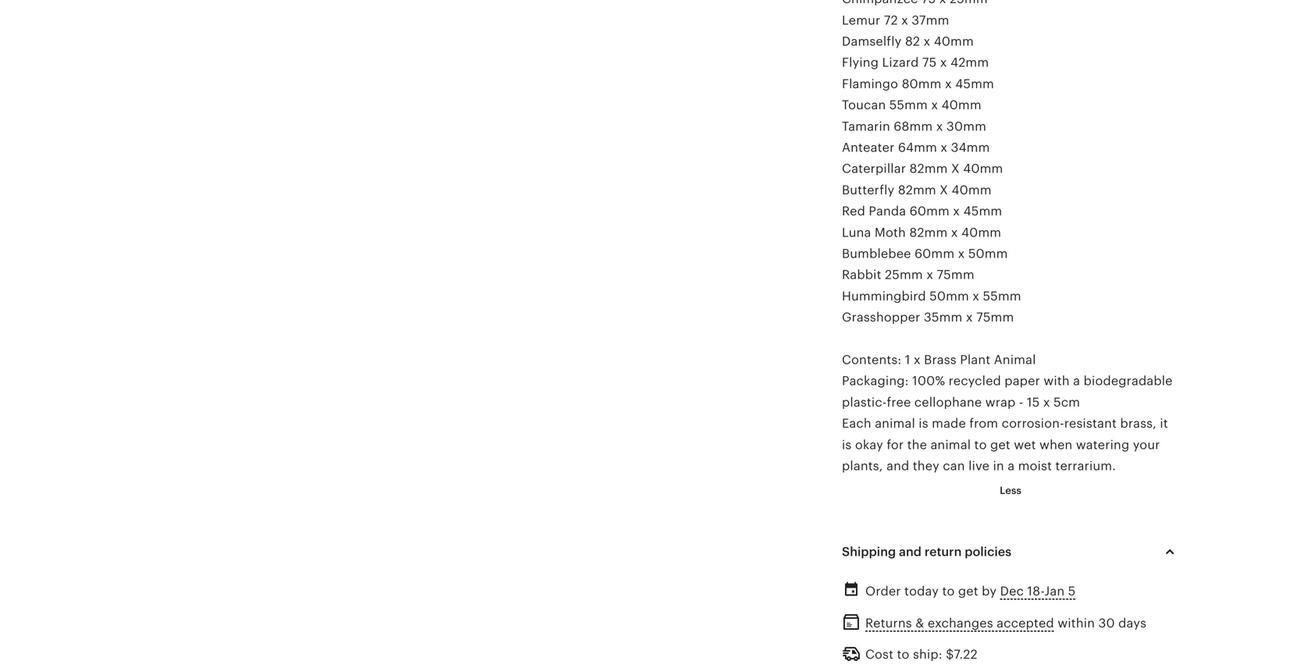 Task type: describe. For each thing, give the bounding box(es) containing it.
37mm
[[912, 13, 949, 27]]

and inside contents: 1 x brass plant animal packaging: 100% recycled paper with a biodegradable plastic-free cellophane wrap - 15 x 5cm each animal is made from corrosion-resistant brass, it is okay for the animal to get wet when watering your plants, and they can live in a moist terrarium.
[[886, 459, 909, 473]]

15
[[1027, 395, 1040, 410]]

plant
[[960, 353, 991, 367]]

1 vertical spatial 82mm
[[898, 183, 936, 197]]

watering
[[1076, 438, 1129, 452]]

1 vertical spatial animal
[[931, 438, 971, 452]]

82
[[905, 34, 920, 48]]

returns & exchanges accepted within 30 days
[[865, 617, 1147, 631]]

80mm
[[902, 77, 942, 91]]

100%
[[912, 374, 945, 388]]

dec
[[1000, 584, 1024, 599]]

x right the 75
[[940, 56, 947, 70]]

order
[[865, 584, 901, 599]]

x down 34mm on the top right of the page
[[953, 204, 960, 218]]

x right 25mm
[[926, 268, 933, 282]]

get inside contents: 1 x brass plant animal packaging: 100% recycled paper with a biodegradable plastic-free cellophane wrap - 15 x 5cm each animal is made from corrosion-resistant brass, it is okay for the animal to get wet when watering your plants, and they can live in a moist terrarium.
[[990, 438, 1010, 452]]

made
[[932, 417, 966, 431]]

exchanges
[[928, 617, 993, 631]]

with
[[1044, 374, 1070, 388]]

25mm
[[885, 268, 923, 282]]

x up the 35mm
[[958, 247, 965, 261]]

shipping
[[842, 545, 896, 559]]

plastic-
[[842, 395, 887, 410]]

brass
[[924, 353, 957, 367]]

each
[[842, 417, 871, 431]]

free
[[887, 395, 911, 410]]

x left 34mm on the top right of the page
[[941, 141, 947, 155]]

30
[[1098, 617, 1115, 631]]

72
[[884, 13, 898, 27]]

0 vertical spatial animal
[[875, 417, 915, 431]]

toucan
[[842, 98, 886, 112]]

to inside contents: 1 x brass plant animal packaging: 100% recycled paper with a biodegradable plastic-free cellophane wrap - 15 x 5cm each animal is made from corrosion-resistant brass, it is okay for the animal to get wet when watering your plants, and they can live in a moist terrarium.
[[974, 438, 987, 452]]

x right moth
[[951, 226, 958, 240]]

x right 15 at the right bottom of the page
[[1043, 395, 1050, 410]]

rabbit
[[842, 268, 881, 282]]

days
[[1118, 617, 1147, 631]]

0 vertical spatial 60mm
[[910, 204, 950, 218]]

resistant
[[1064, 417, 1117, 431]]

the
[[907, 438, 927, 452]]

-
[[1019, 395, 1023, 410]]

can
[[943, 459, 965, 473]]

terrarium.
[[1055, 459, 1116, 473]]

recycled
[[949, 374, 1001, 388]]

hummingbird
[[842, 289, 926, 303]]

plants,
[[842, 459, 883, 473]]

red
[[842, 204, 865, 218]]

35mm
[[924, 311, 963, 325]]

0 vertical spatial 82mm
[[909, 162, 948, 176]]

lemur 72 x 37mm damselfly 82 x 40mm flying lizard 75 x 42mm flamingo 80mm x 45mm toucan 55mm x 40mm tamarin 68mm x 30mm anteater 64mm x 34mm caterpillar 82mm x 40mm butterfly  82mm x 40mm red panda 60mm x 45mm luna moth 82mm x 40mm bumblebee 60mm x 50mm rabbit 25mm x 75mm hummingbird 50mm x 55mm grasshopper 35mm x 75mm
[[842, 13, 1021, 325]]

shipping and return policies
[[842, 545, 1012, 559]]

tamarin
[[842, 119, 890, 133]]

flamingo
[[842, 77, 898, 91]]

42mm
[[950, 56, 989, 70]]

order today to get by dec 18-jan 5
[[865, 584, 1076, 599]]

butterfly
[[842, 183, 895, 197]]

caterpillar
[[842, 162, 906, 176]]

anteater
[[842, 141, 895, 155]]

1 horizontal spatial x
[[951, 162, 960, 176]]

34mm
[[951, 141, 990, 155]]

packaging:
[[842, 374, 909, 388]]

in
[[993, 459, 1004, 473]]

grasshopper
[[842, 311, 920, 325]]

75
[[922, 56, 937, 70]]

damselfly
[[842, 34, 902, 48]]

return
[[925, 545, 962, 559]]

&
[[915, 617, 924, 631]]

x right 72
[[901, 13, 908, 27]]

shipping and return policies button
[[828, 533, 1193, 571]]

0 vertical spatial a
[[1073, 374, 1080, 388]]

30mm
[[946, 119, 986, 133]]

contents:
[[842, 353, 902, 367]]

moist
[[1018, 459, 1052, 473]]

today
[[904, 584, 939, 599]]

biodegradable
[[1084, 374, 1173, 388]]

your
[[1133, 438, 1160, 452]]

brass,
[[1120, 417, 1157, 431]]

bumblebee
[[842, 247, 911, 261]]

lizard
[[882, 56, 919, 70]]

less button
[[988, 477, 1033, 505]]



Task type: locate. For each thing, give the bounding box(es) containing it.
0 vertical spatial to
[[974, 438, 987, 452]]

0 horizontal spatial 55mm
[[889, 98, 928, 112]]

45mm down 34mm on the top right of the page
[[963, 204, 1002, 218]]

accepted
[[997, 617, 1054, 631]]

0 vertical spatial and
[[886, 459, 909, 473]]

lemur
[[842, 13, 880, 27]]

to up live
[[974, 438, 987, 452]]

5cm
[[1054, 395, 1080, 410]]

45mm
[[955, 77, 994, 91], [963, 204, 1002, 218]]

x right 82
[[924, 34, 930, 48]]

to right today
[[942, 584, 955, 599]]

1 vertical spatial to
[[942, 584, 955, 599]]

68mm
[[894, 119, 933, 133]]

less
[[1000, 485, 1021, 497]]

paper
[[1005, 374, 1040, 388]]

1 vertical spatial 45mm
[[963, 204, 1002, 218]]

40mm
[[934, 34, 974, 48], [942, 98, 982, 112], [963, 162, 1003, 176], [952, 183, 992, 197], [961, 226, 1001, 240]]

get
[[990, 438, 1010, 452], [958, 584, 978, 599]]

1 vertical spatial 75mm
[[976, 311, 1014, 325]]

to
[[974, 438, 987, 452], [942, 584, 955, 599]]

60mm right panda
[[910, 204, 950, 218]]

get left by
[[958, 584, 978, 599]]

1 vertical spatial 50mm
[[930, 289, 969, 303]]

1 horizontal spatial 55mm
[[983, 289, 1021, 303]]

0 horizontal spatial 75mm
[[937, 268, 974, 282]]

0 horizontal spatial is
[[842, 438, 852, 452]]

luna
[[842, 226, 871, 240]]

when
[[1040, 438, 1073, 452]]

50mm
[[968, 247, 1008, 261], [930, 289, 969, 303]]

and inside dropdown button
[[899, 545, 922, 559]]

animal
[[994, 353, 1036, 367]]

82mm up panda
[[898, 183, 936, 197]]

0 horizontal spatial get
[[958, 584, 978, 599]]

animal
[[875, 417, 915, 431], [931, 438, 971, 452]]

1 vertical spatial get
[[958, 584, 978, 599]]

panda
[[869, 204, 906, 218]]

dec 18-jan 5 button
[[1000, 580, 1076, 603]]

1 horizontal spatial get
[[990, 438, 1010, 452]]

wet
[[1014, 438, 1036, 452]]

1 horizontal spatial to
[[974, 438, 987, 452]]

x up plant
[[973, 289, 979, 303]]

60mm up 25mm
[[915, 247, 955, 261]]

animal down made
[[931, 438, 971, 452]]

0 horizontal spatial x
[[940, 183, 948, 197]]

flying
[[842, 56, 879, 70]]

75mm up animal
[[976, 311, 1014, 325]]

contents: 1 x brass plant animal packaging: 100% recycled paper with a biodegradable plastic-free cellophane wrap - 15 x 5cm each animal is made from corrosion-resistant brass, it is okay for the animal to get wet when watering your plants, and they can live in a moist terrarium.
[[842, 353, 1173, 473]]

1 vertical spatial x
[[940, 183, 948, 197]]

x
[[951, 162, 960, 176], [940, 183, 948, 197]]

0 horizontal spatial a
[[1008, 459, 1015, 473]]

75mm
[[937, 268, 974, 282], [976, 311, 1014, 325]]

45mm down 42mm
[[955, 77, 994, 91]]

1 horizontal spatial 75mm
[[976, 311, 1014, 325]]

x right 80mm
[[945, 77, 952, 91]]

is up the
[[919, 417, 928, 431]]

they
[[913, 459, 939, 473]]

1 horizontal spatial a
[[1073, 374, 1080, 388]]

moth
[[875, 226, 906, 240]]

1 vertical spatial 55mm
[[983, 289, 1021, 303]]

for
[[887, 438, 904, 452]]

is
[[919, 417, 928, 431], [842, 438, 852, 452]]

0 vertical spatial x
[[951, 162, 960, 176]]

1 horizontal spatial is
[[919, 417, 928, 431]]

55mm up "68mm"
[[889, 98, 928, 112]]

x down 34mm on the top right of the page
[[951, 162, 960, 176]]

x right the 1
[[914, 353, 921, 367]]

cellophane
[[914, 395, 982, 410]]

2 vertical spatial 82mm
[[909, 226, 948, 240]]

returns & exchanges accepted button
[[865, 612, 1054, 635]]

1 vertical spatial 60mm
[[915, 247, 955, 261]]

0 vertical spatial 55mm
[[889, 98, 928, 112]]

x
[[901, 13, 908, 27], [924, 34, 930, 48], [940, 56, 947, 70], [945, 77, 952, 91], [931, 98, 938, 112], [936, 119, 943, 133], [941, 141, 947, 155], [953, 204, 960, 218], [951, 226, 958, 240], [958, 247, 965, 261], [926, 268, 933, 282], [973, 289, 979, 303], [966, 311, 973, 325], [914, 353, 921, 367], [1043, 395, 1050, 410]]

0 vertical spatial 50mm
[[968, 247, 1008, 261]]

and
[[886, 459, 909, 473], [899, 545, 922, 559]]

is left okay
[[842, 438, 852, 452]]

x right the 35mm
[[966, 311, 973, 325]]

55mm up animal
[[983, 289, 1021, 303]]

x down 30mm
[[940, 183, 948, 197]]

a
[[1073, 374, 1080, 388], [1008, 459, 1015, 473]]

x down 80mm
[[931, 98, 938, 112]]

1 horizontal spatial animal
[[931, 438, 971, 452]]

0 vertical spatial 45mm
[[955, 77, 994, 91]]

82mm down 64mm
[[909, 162, 948, 176]]

by
[[982, 584, 997, 599]]

1 vertical spatial is
[[842, 438, 852, 452]]

it
[[1160, 417, 1168, 431]]

jan
[[1044, 584, 1065, 599]]

get up in
[[990, 438, 1010, 452]]

55mm
[[889, 98, 928, 112], [983, 289, 1021, 303]]

5
[[1068, 584, 1076, 599]]

x right "68mm"
[[936, 119, 943, 133]]

policies
[[965, 545, 1012, 559]]

animal up "for"
[[875, 417, 915, 431]]

1
[[905, 353, 910, 367]]

okay
[[855, 438, 883, 452]]

0 horizontal spatial to
[[942, 584, 955, 599]]

1 vertical spatial and
[[899, 545, 922, 559]]

and left return
[[899, 545, 922, 559]]

within
[[1058, 617, 1095, 631]]

64mm
[[898, 141, 937, 155]]

0 vertical spatial is
[[919, 417, 928, 431]]

0 vertical spatial 75mm
[[937, 268, 974, 282]]

and down "for"
[[886, 459, 909, 473]]

from
[[969, 417, 998, 431]]

wrap
[[985, 395, 1016, 410]]

live
[[969, 459, 990, 473]]

75mm up the 35mm
[[937, 268, 974, 282]]

18-
[[1027, 584, 1044, 599]]

82mm right moth
[[909, 226, 948, 240]]

1 vertical spatial a
[[1008, 459, 1015, 473]]

returns
[[865, 617, 912, 631]]

corrosion-
[[1002, 417, 1064, 431]]

0 vertical spatial get
[[990, 438, 1010, 452]]

a right 'with'
[[1073, 374, 1080, 388]]

82mm
[[909, 162, 948, 176], [898, 183, 936, 197], [909, 226, 948, 240]]

60mm
[[910, 204, 950, 218], [915, 247, 955, 261]]

0 horizontal spatial animal
[[875, 417, 915, 431]]

a right in
[[1008, 459, 1015, 473]]



Task type: vqa. For each thing, say whether or not it's contained in the screenshot.
the is
yes



